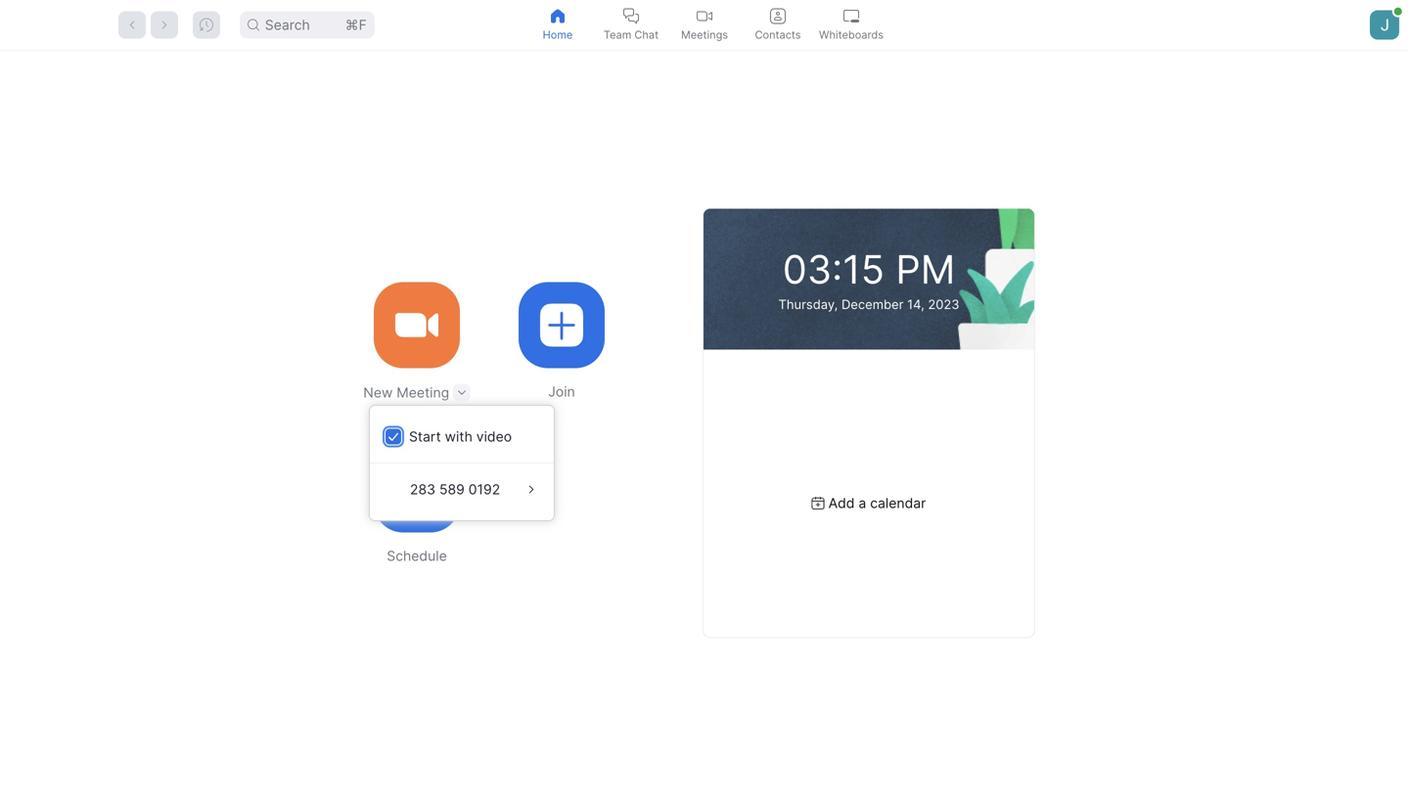 Task type: vqa. For each thing, say whether or not it's contained in the screenshot.
TB
no



Task type: locate. For each thing, give the bounding box(es) containing it.
a
[[859, 495, 867, 512]]

whiteboards button
[[815, 0, 888, 50]]

team chat button
[[595, 0, 668, 50]]

calendar add calendar image
[[812, 497, 825, 510], [812, 497, 825, 510]]

03:15 pm thursday, december 14, 2023
[[779, 246, 960, 312]]

home small image
[[550, 8, 566, 24]]

add
[[829, 495, 855, 512]]

home tab panel
[[0, 51, 1410, 796]]

magnifier image
[[247, 19, 259, 31], [247, 19, 259, 31]]

schedule image
[[399, 471, 435, 509]]

chevron right small image
[[525, 483, 539, 497]]

profile contact image
[[770, 8, 786, 24]]

thursday,
[[779, 297, 838, 312]]

tab list
[[521, 0, 888, 50]]

calendar
[[871, 495, 927, 512]]

online image
[[1395, 8, 1403, 15], [1395, 8, 1403, 15]]

new meeting
[[364, 385, 450, 401]]

checkmark image
[[389, 432, 398, 442]]

team chat image
[[624, 8, 639, 24], [624, 8, 639, 24]]

video camera on image
[[396, 304, 439, 347]]

plus squircle image
[[540, 304, 584, 347], [540, 304, 584, 347]]

2023
[[928, 297, 960, 312]]

14,
[[908, 297, 925, 312]]

video on image
[[697, 8, 713, 24], [697, 8, 713, 24]]

tab list containing home
[[521, 0, 888, 50]]

schedule
[[387, 548, 447, 565]]

pm
[[896, 246, 956, 293]]

video camera on image
[[396, 304, 439, 347]]

contacts button
[[742, 0, 815, 50]]

589
[[440, 482, 465, 498]]

0192
[[469, 482, 500, 498]]

with
[[445, 429, 473, 445]]

03:15
[[783, 246, 885, 293]]

chevron right small image
[[525, 483, 539, 497]]

whiteboard small image
[[844, 8, 860, 24], [844, 8, 860, 24]]

new
[[364, 385, 393, 401]]



Task type: describe. For each thing, give the bounding box(es) containing it.
avatar image
[[1371, 10, 1400, 40]]

chevron down small image
[[455, 386, 469, 400]]

⌘f
[[345, 17, 367, 33]]

team chat
[[604, 28, 659, 41]]

meetings button
[[668, 0, 742, 50]]

search
[[265, 17, 310, 33]]

meetings
[[681, 28, 728, 41]]

start
[[409, 429, 441, 445]]

home small image
[[550, 8, 566, 24]]

chevron down small image
[[455, 386, 469, 400]]

chat
[[635, 28, 659, 41]]

add a calendar
[[829, 495, 927, 512]]

checkmark image
[[389, 432, 398, 442]]

283 589 0192
[[410, 482, 500, 498]]

home button
[[521, 0, 595, 50]]

283
[[410, 482, 436, 498]]

contacts
[[755, 28, 801, 41]]

team
[[604, 28, 632, 41]]

profile contact image
[[770, 8, 786, 24]]

video
[[477, 429, 512, 445]]

december
[[842, 297, 904, 312]]

start with video
[[409, 429, 512, 445]]

add a calendar link
[[812, 495, 927, 512]]

whiteboards
[[819, 28, 884, 41]]

meeting
[[397, 385, 450, 401]]

join
[[549, 384, 575, 400]]

home
[[543, 28, 573, 41]]



